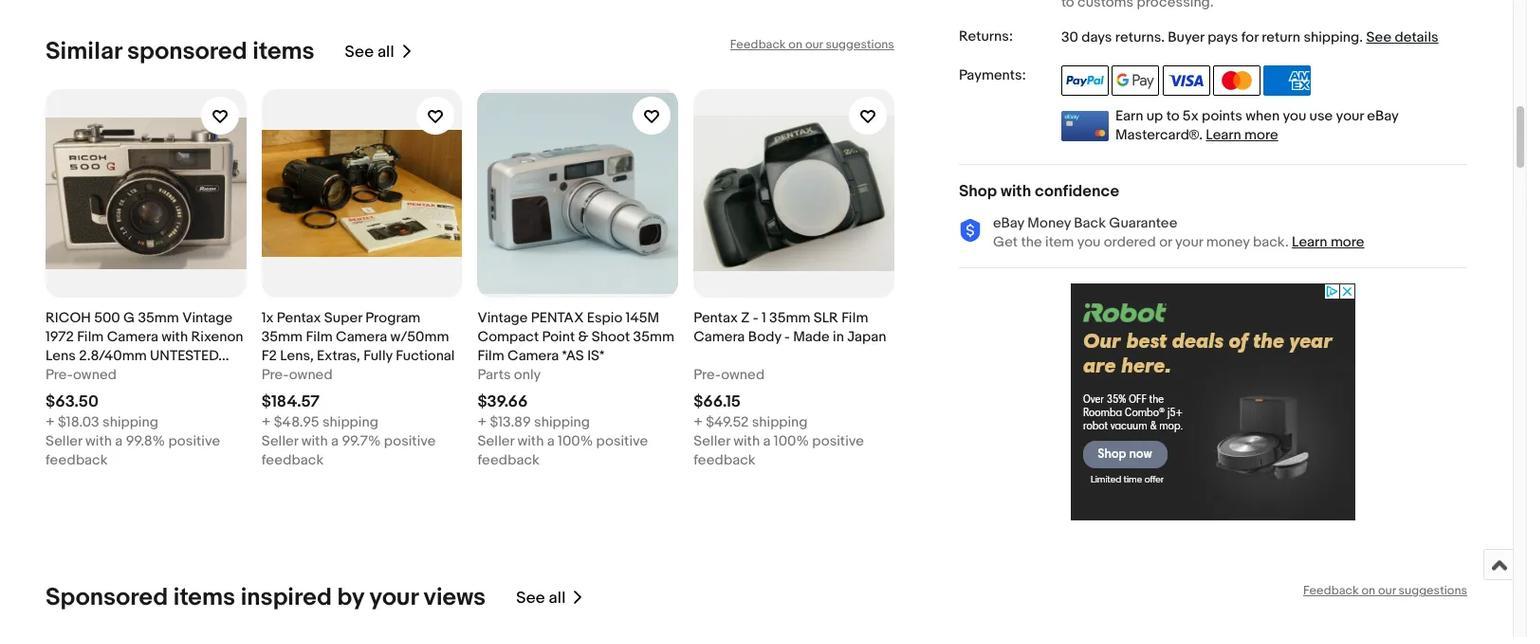 Task type: locate. For each thing, give the bounding box(es) containing it.
+ left $48.95
[[262, 414, 271, 432]]

1 pre-owned text field from the left
[[46, 367, 117, 386]]

camera up fully
[[336, 329, 387, 347]]

shipping inside 1x pentax super program 35mm film camera w/50mm f2 lens, extras, fully fuctional pre-owned $184.57 + $48.95 shipping seller with a 99.7% positive feedback
[[323, 414, 378, 432]]

1 horizontal spatial pentax
[[694, 310, 738, 328]]

your
[[1336, 107, 1364, 125], [1176, 234, 1203, 252], [370, 584, 418, 613]]

shipping inside pre-owned $66.15 + $49.52 shipping seller with a 100% positive feedback
[[752, 414, 808, 432]]

0 vertical spatial all
[[378, 43, 394, 62]]

1 vintage from the left
[[182, 310, 233, 328]]

+ inside 1x pentax super program 35mm film camera w/50mm f2 lens, extras, fully fuctional pre-owned $184.57 + $48.95 shipping seller with a 99.7% positive feedback
[[262, 414, 271, 432]]

+
[[46, 414, 55, 432], [262, 414, 271, 432], [478, 414, 487, 432], [694, 414, 703, 432]]

days
[[1082, 29, 1112, 47]]

1 pentax from the left
[[277, 310, 321, 328]]

camera inside pentax z - 1  35mm slr film camera body  - made in japan
[[694, 329, 745, 347]]

1 horizontal spatial -
[[785, 329, 790, 347]]

0 horizontal spatial see all link
[[345, 37, 413, 67]]

shop with confidence
[[959, 182, 1120, 201]]

0 vertical spatial suggestions
[[826, 37, 895, 52]]

see all link for similar sponsored items
[[345, 37, 413, 67]]

seller with a 100% positive feedback text field down $13.89
[[478, 433, 679, 471]]

feedback on our suggestions link for similar sponsored items
[[730, 37, 895, 52]]

0 vertical spatial feedback on our suggestions
[[730, 37, 895, 52]]

all for sponsored items inspired by your views
[[549, 589, 566, 608]]

vintage up the compact at left
[[478, 310, 528, 328]]

0 horizontal spatial -
[[753, 310, 759, 328]]

1 horizontal spatial feedback on our suggestions link
[[1304, 584, 1468, 599]]

0 horizontal spatial see
[[345, 43, 374, 62]]

1 vertical spatial feedback
[[1304, 584, 1359, 599]]

pre- down the lens
[[46, 367, 73, 385]]

99.8%
[[126, 433, 165, 451]]

shipping right return
[[1304, 29, 1360, 47]]

$66.15 text field
[[694, 393, 741, 412]]

paypal image
[[1062, 66, 1109, 96]]

2 horizontal spatial owned
[[721, 367, 765, 385]]

0 vertical spatial on
[[789, 37, 803, 52]]

1 horizontal spatial ebay
[[1368, 107, 1399, 125]]

with right shop at the right top of the page
[[1001, 182, 1032, 201]]

pentax left 'z'
[[694, 310, 738, 328]]

pre- inside 1x pentax super program 35mm film camera w/50mm f2 lens, extras, fully fuctional pre-owned $184.57 + $48.95 shipping seller with a 99.7% positive feedback
[[262, 367, 289, 385]]

suggestions for sponsored items inspired by your views
[[1399, 584, 1468, 599]]

positive for $39.66
[[596, 433, 648, 451]]

ebay right use
[[1368, 107, 1399, 125]]

1 seller with a 100% positive feedback text field from the left
[[478, 433, 679, 471]]

learn more for your
[[1206, 126, 1279, 144]]

1 vertical spatial see all
[[516, 589, 566, 608]]

1 vertical spatial all
[[549, 589, 566, 608]]

positive right 99.7%
[[384, 433, 436, 451]]

35mm up f2
[[262, 329, 303, 347]]

1 horizontal spatial pre-owned text field
[[262, 367, 333, 386]]

0 horizontal spatial feedback
[[730, 37, 786, 52]]

0 horizontal spatial vintage
[[182, 310, 233, 328]]

owned up $66.15 text box
[[721, 367, 765, 385]]

camera inside the vintage pentax espio 145m compact point & shoot 35mm film camera *as is* parts only $39.66 + $13.89 shipping seller with a 100% positive feedback
[[508, 348, 559, 366]]

2 horizontal spatial your
[[1336, 107, 1364, 125]]

Seller with a 99.8% positive feedback text field
[[46, 433, 246, 471]]

1 vertical spatial your
[[1176, 234, 1203, 252]]

seller inside ricoh 500 g 35mm vintage 1972 film camera with rixenon lens 2.8/40mm untested... pre-owned $63.50 + $18.03 shipping seller with a 99.8% positive feedback
[[46, 433, 82, 451]]

learn more link right back.
[[1292, 234, 1365, 252]]

film inside the vintage pentax espio 145m compact point & shoot 35mm film camera *as is* parts only $39.66 + $13.89 shipping seller with a 100% positive feedback
[[478, 348, 504, 366]]

pentax
[[277, 310, 321, 328], [694, 310, 738, 328]]

film up parts
[[478, 348, 504, 366]]

+ for $184.57
[[262, 414, 271, 432]]

a inside 1x pentax super program 35mm film camera w/50mm f2 lens, extras, fully fuctional pre-owned $184.57 + $48.95 shipping seller with a 99.7% positive feedback
[[331, 433, 339, 451]]

0 horizontal spatial pre-owned text field
[[46, 367, 117, 386]]

1 horizontal spatial our
[[1379, 584, 1396, 599]]

0 horizontal spatial you
[[1077, 234, 1101, 252]]

seller down $18.03
[[46, 433, 82, 451]]

owned down 2.8/40mm at the left of the page
[[73, 367, 117, 385]]

seller down $48.95
[[262, 433, 298, 451]]

with up untested...
[[161, 329, 188, 347]]

film inside 1x pentax super program 35mm film camera w/50mm f2 lens, extras, fully fuctional pre-owned $184.57 + $48.95 shipping seller with a 99.7% positive feedback
[[306, 329, 333, 347]]

0 horizontal spatial learn
[[1206, 126, 1242, 144]]

shipping for $63.50
[[102, 414, 158, 432]]

1 horizontal spatial feedback on our suggestions
[[1304, 584, 1468, 599]]

0 horizontal spatial .
[[1162, 29, 1165, 47]]

seller inside 1x pentax super program 35mm film camera w/50mm f2 lens, extras, fully fuctional pre-owned $184.57 + $48.95 shipping seller with a 99.7% positive feedback
[[262, 433, 298, 451]]

2 vertical spatial your
[[370, 584, 418, 613]]

owned inside ricoh 500 g 35mm vintage 1972 film camera with rixenon lens 2.8/40mm untested... pre-owned $63.50 + $18.03 shipping seller with a 99.8% positive feedback
[[73, 367, 117, 385]]

0 horizontal spatial on
[[789, 37, 803, 52]]

feedback inside the vintage pentax espio 145m compact point & shoot 35mm film camera *as is* parts only $39.66 + $13.89 shipping seller with a 100% positive feedback
[[478, 452, 540, 470]]

pre- down f2
[[262, 367, 289, 385]]

owned inside 1x pentax super program 35mm film camera w/50mm f2 lens, extras, fully fuctional pre-owned $184.57 + $48.95 shipping seller with a 99.7% positive feedback
[[289, 367, 333, 385]]

guarantee
[[1109, 215, 1178, 233]]

pentax
[[531, 310, 584, 328]]

positive right the + $49.52 shipping text box
[[812, 433, 864, 451]]

camera up only
[[508, 348, 559, 366]]

your inside earn up to 5x points when you use your ebay mastercard®.
[[1336, 107, 1364, 125]]

the
[[1021, 234, 1042, 252]]

feedback for $184.57
[[262, 452, 324, 470]]

shipping inside the vintage pentax espio 145m compact point & shoot 35mm film camera *as is* parts only $39.66 + $13.89 shipping seller with a 100% positive feedback
[[534, 414, 590, 432]]

3 seller from the left
[[478, 433, 514, 451]]

feedback on our suggestions link
[[730, 37, 895, 52], [1304, 584, 1468, 599]]

1 pre- from the left
[[46, 367, 73, 385]]

0 vertical spatial ebay
[[1368, 107, 1399, 125]]

similar sponsored items
[[46, 37, 315, 67]]

1 vertical spatial you
[[1077, 234, 1101, 252]]

+ left $13.89
[[478, 414, 487, 432]]

2 positive from the left
[[384, 433, 436, 451]]

0 vertical spatial learn
[[1206, 126, 1242, 144]]

35mm right 1
[[770, 310, 811, 328]]

pentax z - 1  35mm slr film camera body  - made in japan
[[694, 310, 887, 347]]

learn
[[1206, 126, 1242, 144], [1292, 234, 1328, 252]]

1 horizontal spatial you
[[1283, 107, 1307, 125]]

1 horizontal spatial 100%
[[774, 433, 809, 451]]

see all
[[345, 43, 394, 62], [516, 589, 566, 608]]

vintage inside the vintage pentax espio 145m compact point & shoot 35mm film camera *as is* parts only $39.66 + $13.89 shipping seller with a 100% positive feedback
[[478, 310, 528, 328]]

1 a from the left
[[115, 433, 123, 451]]

more
[[1245, 126, 1279, 144], [1331, 234, 1365, 252]]

0 vertical spatial -
[[753, 310, 759, 328]]

feedback on our suggestions for similar sponsored items
[[730, 37, 895, 52]]

item
[[1046, 234, 1074, 252]]

0 horizontal spatial all
[[378, 43, 394, 62]]

buyer
[[1168, 29, 1205, 47]]

. left see details link
[[1360, 29, 1363, 47]]

2 seller with a 100% positive feedback text field from the left
[[694, 433, 895, 471]]

2 pre-owned text field from the left
[[262, 367, 333, 386]]

shipping up 99.8%
[[102, 414, 158, 432]]

extras,
[[317, 348, 360, 366]]

seller with a 100% positive feedback text field for $39.66
[[478, 433, 679, 471]]

0 horizontal spatial items
[[173, 584, 235, 613]]

feedback inside 1x pentax super program 35mm film camera w/50mm f2 lens, extras, fully fuctional pre-owned $184.57 + $48.95 shipping seller with a 99.7% positive feedback
[[262, 452, 324, 470]]

advertisement region
[[1071, 284, 1356, 521]]

sponsored
[[127, 37, 247, 67]]

feedback down $18.03
[[46, 452, 108, 470]]

0 vertical spatial learn more link
[[1206, 126, 1279, 144]]

2 pentax from the left
[[694, 310, 738, 328]]

g
[[123, 310, 135, 328]]

4 seller from the left
[[694, 433, 730, 451]]

feedback on our suggestions
[[730, 37, 895, 52], [1304, 584, 1468, 599]]

a inside ricoh 500 g 35mm vintage 1972 film camera with rixenon lens 2.8/40mm untested... pre-owned $63.50 + $18.03 shipping seller with a 99.8% positive feedback
[[115, 433, 123, 451]]

0 horizontal spatial suggestions
[[826, 37, 895, 52]]

you down back
[[1077, 234, 1101, 252]]

0 vertical spatial items
[[253, 37, 315, 67]]

positive for $63.50
[[168, 433, 220, 451]]

2 horizontal spatial see
[[1367, 29, 1392, 47]]

similar
[[46, 37, 122, 67]]

1 + from the left
[[46, 414, 55, 432]]

shipping
[[1304, 29, 1360, 47], [102, 414, 158, 432], [323, 414, 378, 432], [534, 414, 590, 432], [752, 414, 808, 432]]

pre- up $66.15
[[694, 367, 721, 385]]

0 horizontal spatial see all
[[345, 43, 394, 62]]

0 vertical spatial our
[[805, 37, 823, 52]]

1 horizontal spatial see all
[[516, 589, 566, 608]]

0 horizontal spatial owned
[[73, 367, 117, 385]]

3 positive from the left
[[596, 433, 648, 451]]

items left "inspired"
[[173, 584, 235, 613]]

you left use
[[1283, 107, 1307, 125]]

items left see all text field
[[253, 37, 315, 67]]

0 horizontal spatial feedback on our suggestions
[[730, 37, 895, 52]]

positive
[[168, 433, 220, 451], [384, 433, 436, 451], [596, 433, 648, 451], [812, 433, 864, 451]]

3 pre- from the left
[[694, 367, 721, 385]]

film up japan
[[842, 310, 868, 328]]

film up extras,
[[306, 329, 333, 347]]

shipping inside ricoh 500 g 35mm vintage 1972 film camera with rixenon lens 2.8/40mm untested... pre-owned $63.50 + $18.03 shipping seller with a 99.8% positive feedback
[[102, 414, 158, 432]]

1 positive from the left
[[168, 433, 220, 451]]

35mm
[[138, 310, 179, 328], [770, 310, 811, 328], [262, 329, 303, 347], [633, 329, 675, 347]]

2 vintage from the left
[[478, 310, 528, 328]]

slr
[[814, 310, 839, 328]]

1 horizontal spatial feedback
[[1304, 584, 1359, 599]]

35mm right the g
[[138, 310, 179, 328]]

pre- inside ricoh 500 g 35mm vintage 1972 film camera with rixenon lens 2.8/40mm untested... pre-owned $63.50 + $18.03 shipping seller with a 99.8% positive feedback
[[46, 367, 73, 385]]

Pre-owned text field
[[46, 367, 117, 386], [262, 367, 333, 386]]

on
[[789, 37, 803, 52], [1362, 584, 1376, 599]]

2 . from the left
[[1360, 29, 1363, 47]]

owned down lens,
[[289, 367, 333, 385]]

2 + from the left
[[262, 414, 271, 432]]

0 horizontal spatial pentax
[[277, 310, 321, 328]]

see all link
[[345, 37, 413, 67], [516, 584, 585, 613]]

ordered
[[1104, 234, 1156, 252]]

. left 'buyer'
[[1162, 29, 1165, 47]]

1x pentax super program 35mm film camera w/50mm f2 lens, extras, fully fuctional pre-owned $184.57 + $48.95 shipping seller with a 99.7% positive feedback
[[262, 310, 455, 470]]

seller for $63.50
[[46, 433, 82, 451]]

a for $39.66
[[547, 433, 555, 451]]

2 a from the left
[[331, 433, 339, 451]]

camera
[[107, 329, 158, 347], [336, 329, 387, 347], [694, 329, 745, 347], [508, 348, 559, 366]]

all
[[378, 43, 394, 62], [549, 589, 566, 608]]

a inside pre-owned $66.15 + $49.52 shipping seller with a 100% positive feedback
[[763, 433, 771, 451]]

shipping for $39.66
[[534, 414, 590, 432]]

4 a from the left
[[763, 433, 771, 451]]

0 horizontal spatial pre-
[[46, 367, 73, 385]]

0 horizontal spatial 100%
[[558, 433, 593, 451]]

0 horizontal spatial more
[[1245, 126, 1279, 144]]

1x
[[262, 310, 274, 328]]

use
[[1310, 107, 1333, 125]]

0 horizontal spatial feedback on our suggestions link
[[730, 37, 895, 52]]

$18.03
[[58, 414, 99, 432]]

0 vertical spatial feedback on our suggestions link
[[730, 37, 895, 52]]

seller
[[46, 433, 82, 451], [262, 433, 298, 451], [478, 433, 514, 451], [694, 433, 730, 451]]

0 horizontal spatial your
[[370, 584, 418, 613]]

seller with a 100% positive feedback text field down $49.52
[[694, 433, 895, 471]]

pentax right 1x
[[277, 310, 321, 328]]

see all for sponsored items inspired by your views
[[516, 589, 566, 608]]

camera inside ricoh 500 g 35mm vintage 1972 film camera with rixenon lens 2.8/40mm untested... pre-owned $63.50 + $18.03 shipping seller with a 99.8% positive feedback
[[107, 329, 158, 347]]

see
[[1367, 29, 1392, 47], [345, 43, 374, 62], [516, 589, 545, 608]]

feedback inside ricoh 500 g 35mm vintage 1972 film camera with rixenon lens 2.8/40mm untested... pre-owned $63.50 + $18.03 shipping seller with a 99.8% positive feedback
[[46, 452, 108, 470]]

1 owned from the left
[[73, 367, 117, 385]]

30
[[1062, 29, 1079, 47]]

$63.50
[[46, 393, 99, 412]]

0 horizontal spatial learn more
[[1206, 126, 1279, 144]]

film
[[842, 310, 868, 328], [77, 329, 104, 347], [306, 329, 333, 347], [478, 348, 504, 366]]

1 horizontal spatial vintage
[[478, 310, 528, 328]]

our
[[805, 37, 823, 52], [1379, 584, 1396, 599]]

positive for $184.57
[[384, 433, 436, 451]]

1 horizontal spatial items
[[253, 37, 315, 67]]

your right or
[[1176, 234, 1203, 252]]

Parts only text field
[[478, 367, 541, 386]]

camera down the g
[[107, 329, 158, 347]]

1 vertical spatial ebay
[[993, 215, 1025, 233]]

1 horizontal spatial owned
[[289, 367, 333, 385]]

4 + from the left
[[694, 414, 703, 432]]

3 + from the left
[[478, 414, 487, 432]]

1972
[[46, 329, 74, 347]]

1 horizontal spatial on
[[1362, 584, 1376, 599]]

owned
[[73, 367, 117, 385], [289, 367, 333, 385], [721, 367, 765, 385]]

learn right back.
[[1292, 234, 1328, 252]]

.
[[1162, 29, 1165, 47], [1360, 29, 1363, 47]]

1 horizontal spatial all
[[549, 589, 566, 608]]

0 vertical spatial feedback
[[730, 37, 786, 52]]

feedback
[[46, 452, 108, 470], [262, 452, 324, 470], [478, 452, 540, 470], [694, 452, 756, 470]]

seller with a 100% positive feedback text field for $66.15
[[694, 433, 895, 471]]

feedback for $63.50
[[46, 452, 108, 470]]

you inside earn up to 5x points when you use your ebay mastercard®.
[[1283, 107, 1307, 125]]

35mm down 145m
[[633, 329, 675, 347]]

learn more
[[1206, 126, 1279, 144], [1292, 234, 1365, 252]]

rixenon
[[191, 329, 243, 347]]

shipping right $13.89
[[534, 414, 590, 432]]

feedback
[[730, 37, 786, 52], [1304, 584, 1359, 599]]

pre-
[[46, 367, 73, 385], [262, 367, 289, 385], [694, 367, 721, 385]]

1 vertical spatial items
[[173, 584, 235, 613]]

pre-owned text field up $63.50 text box
[[46, 367, 117, 386]]

See all text field
[[345, 43, 394, 62]]

1
[[762, 310, 766, 328]]

items
[[253, 37, 315, 67], [173, 584, 235, 613]]

1 feedback from the left
[[46, 452, 108, 470]]

- right body
[[785, 329, 790, 347]]

$63.50 text field
[[46, 393, 99, 412]]

film down "500" on the left of page
[[77, 329, 104, 347]]

on for similar sponsored items
[[789, 37, 803, 52]]

more right back.
[[1331, 234, 1365, 252]]

0 vertical spatial learn more
[[1206, 126, 1279, 144]]

a inside the vintage pentax espio 145m compact point & shoot 35mm film camera *as is* parts only $39.66 + $13.89 shipping seller with a 100% positive feedback
[[547, 433, 555, 451]]

1 vertical spatial learn
[[1292, 234, 1328, 252]]

learn more link
[[1206, 126, 1279, 144], [1292, 234, 1365, 252]]

0 horizontal spatial our
[[805, 37, 823, 52]]

35mm inside ricoh 500 g 35mm vintage 1972 film camera with rixenon lens 2.8/40mm untested... pre-owned $63.50 + $18.03 shipping seller with a 99.8% positive feedback
[[138, 310, 179, 328]]

1 horizontal spatial learn
[[1292, 234, 1328, 252]]

learn for money
[[1292, 234, 1328, 252]]

1 horizontal spatial .
[[1360, 29, 1363, 47]]

0 vertical spatial see all
[[345, 43, 394, 62]]

seller down $13.89
[[478, 433, 514, 451]]

positive inside ricoh 500 g 35mm vintage 1972 film camera with rixenon lens 2.8/40mm untested... pre-owned $63.50 + $18.03 shipping seller with a 99.8% positive feedback
[[168, 433, 220, 451]]

positive inside 1x pentax super program 35mm film camera w/50mm f2 lens, extras, fully fuctional pre-owned $184.57 + $48.95 shipping seller with a 99.7% positive feedback
[[384, 433, 436, 451]]

3 owned from the left
[[721, 367, 765, 385]]

sponsored items inspired by your views
[[46, 584, 486, 613]]

learn more down points
[[1206, 126, 1279, 144]]

+ $13.89 shipping text field
[[478, 414, 590, 433]]

1 vertical spatial learn more link
[[1292, 234, 1365, 252]]

positive inside pre-owned $66.15 + $49.52 shipping seller with a 100% positive feedback
[[812, 433, 864, 451]]

Seller with a 100% positive feedback text field
[[478, 433, 679, 471], [694, 433, 895, 471]]

2 pre- from the left
[[262, 367, 289, 385]]

1 horizontal spatial see all link
[[516, 584, 585, 613]]

1 horizontal spatial learn more link
[[1292, 234, 1365, 252]]

camera down 'z'
[[694, 329, 745, 347]]

with down $13.89
[[517, 433, 544, 451]]

5x
[[1183, 107, 1199, 125]]

our for sponsored items inspired by your views
[[1379, 584, 1396, 599]]

your right use
[[1336, 107, 1364, 125]]

4 feedback from the left
[[694, 452, 756, 470]]

positive right 99.8%
[[168, 433, 220, 451]]

0 horizontal spatial seller with a 100% positive feedback text field
[[478, 433, 679, 471]]

1 vertical spatial more
[[1331, 234, 1365, 252]]

1 vertical spatial feedback on our suggestions
[[1304, 584, 1468, 599]]

0 vertical spatial you
[[1283, 107, 1307, 125]]

positive down is*
[[596, 433, 648, 451]]

pre-owned text field down lens,
[[262, 367, 333, 386]]

feedback down $13.89
[[478, 452, 540, 470]]

1 horizontal spatial pre-
[[262, 367, 289, 385]]

z
[[741, 310, 750, 328]]

feedback down $49.52
[[694, 452, 756, 470]]

earn up to 5x points when you use your ebay mastercard®.
[[1116, 107, 1399, 144]]

3 a from the left
[[547, 433, 555, 451]]

seller down $49.52
[[694, 433, 730, 451]]

2 100% from the left
[[774, 433, 809, 451]]

1 vertical spatial learn more
[[1292, 234, 1365, 252]]

film inside pentax z - 1  35mm slr film camera body  - made in japan
[[842, 310, 868, 328]]

learn more link for back.
[[1292, 234, 1365, 252]]

learn more right back.
[[1292, 234, 1365, 252]]

0 vertical spatial your
[[1336, 107, 1364, 125]]

shipping right $49.52
[[752, 414, 808, 432]]

0 vertical spatial more
[[1245, 126, 1279, 144]]

your right by
[[370, 584, 418, 613]]

pre- inside pre-owned $66.15 + $49.52 shipping seller with a 100% positive feedback
[[694, 367, 721, 385]]

suggestions
[[826, 37, 895, 52], [1399, 584, 1468, 599]]

super
[[324, 310, 362, 328]]

more down when
[[1245, 126, 1279, 144]]

1 vertical spatial suggestions
[[1399, 584, 1468, 599]]

1 horizontal spatial learn more
[[1292, 234, 1365, 252]]

1 seller from the left
[[46, 433, 82, 451]]

0 vertical spatial see all link
[[345, 37, 413, 67]]

+ left $18.03
[[46, 414, 55, 432]]

1 vertical spatial our
[[1379, 584, 1396, 599]]

2 seller from the left
[[262, 433, 298, 451]]

master card image
[[1214, 66, 1261, 96]]

1 horizontal spatial see
[[516, 589, 545, 608]]

100% inside pre-owned $66.15 + $49.52 shipping seller with a 100% positive feedback
[[774, 433, 809, 451]]

1 horizontal spatial seller with a 100% positive feedback text field
[[694, 433, 895, 471]]

ebay
[[1368, 107, 1399, 125], [993, 215, 1025, 233]]

1 horizontal spatial suggestions
[[1399, 584, 1468, 599]]

Pre-owned text field
[[694, 367, 765, 386]]

learn more link down points
[[1206, 126, 1279, 144]]

2 feedback from the left
[[262, 452, 324, 470]]

+ inside ricoh 500 g 35mm vintage 1972 film camera with rixenon lens 2.8/40mm untested... pre-owned $63.50 + $18.03 shipping seller with a 99.8% positive feedback
[[46, 414, 55, 432]]

with down $49.52
[[734, 433, 760, 451]]

0 horizontal spatial learn more link
[[1206, 126, 1279, 144]]

1 vertical spatial feedback on our suggestions link
[[1304, 584, 1468, 599]]

-
[[753, 310, 759, 328], [785, 329, 790, 347]]

1 vertical spatial on
[[1362, 584, 1376, 599]]

+ down $66.15 text box
[[694, 414, 703, 432]]

1 horizontal spatial your
[[1176, 234, 1203, 252]]

feedback for $39.66
[[478, 452, 540, 470]]

positive inside the vintage pentax espio 145m compact point & shoot 35mm film camera *as is* parts only $39.66 + $13.89 shipping seller with a 100% positive feedback
[[596, 433, 648, 451]]

feedback down $48.95
[[262, 452, 324, 470]]

- left 1
[[753, 310, 759, 328]]

1 horizontal spatial more
[[1331, 234, 1365, 252]]

our for similar sponsored items
[[805, 37, 823, 52]]

2 horizontal spatial pre-
[[694, 367, 721, 385]]

2 owned from the left
[[289, 367, 333, 385]]

shipping up 99.7%
[[323, 414, 378, 432]]

35mm inside pentax z - 1  35mm slr film camera body  - made in japan
[[770, 310, 811, 328]]

with down $48.95
[[301, 433, 328, 451]]

pre- for $63.50
[[46, 367, 73, 385]]

1 vertical spatial see all link
[[516, 584, 585, 613]]

+ inside the vintage pentax espio 145m compact point & shoot 35mm film camera *as is* parts only $39.66 + $13.89 shipping seller with a 100% positive feedback
[[478, 414, 487, 432]]

vintage up rixenon on the bottom of the page
[[182, 310, 233, 328]]

learn down points
[[1206, 126, 1242, 144]]

3 feedback from the left
[[478, 452, 540, 470]]

ebay up get
[[993, 215, 1025, 233]]

4 positive from the left
[[812, 433, 864, 451]]

1 100% from the left
[[558, 433, 593, 451]]

seller inside the vintage pentax espio 145m compact point & shoot 35mm film camera *as is* parts only $39.66 + $13.89 shipping seller with a 100% positive feedback
[[478, 433, 514, 451]]



Task type: describe. For each thing, give the bounding box(es) containing it.
feedback inside pre-owned $66.15 + $49.52 shipping seller with a 100% positive feedback
[[694, 452, 756, 470]]

up
[[1147, 107, 1164, 125]]

details
[[1395, 29, 1439, 47]]

vintage pentax espio 145m compact point & shoot 35mm film camera *as is* parts only $39.66 + $13.89 shipping seller with a 100% positive feedback
[[478, 310, 675, 470]]

on for sponsored items inspired by your views
[[1362, 584, 1376, 599]]

made
[[793, 329, 830, 347]]

+ for $39.66
[[478, 414, 487, 432]]

back
[[1074, 215, 1106, 233]]

+ $18.03 shipping text field
[[46, 414, 158, 433]]

with down $18.03
[[85, 433, 112, 451]]

$184.57
[[262, 393, 320, 412]]

&
[[578, 329, 589, 347]]

2.8/40mm
[[79, 348, 147, 366]]

get
[[993, 234, 1018, 252]]

american express image
[[1264, 66, 1312, 96]]

lens
[[46, 348, 76, 366]]

$66.15
[[694, 393, 741, 412]]

for
[[1242, 29, 1259, 47]]

a for $63.50
[[115, 433, 123, 451]]

with inside the vintage pentax espio 145m compact point & shoot 35mm film camera *as is* parts only $39.66 + $13.89 shipping seller with a 100% positive feedback
[[517, 433, 544, 451]]

lens,
[[280, 348, 314, 366]]

get the item you ordered or your money back.
[[993, 234, 1289, 252]]

only
[[514, 367, 541, 385]]

in
[[833, 329, 844, 347]]

suggestions for similar sponsored items
[[826, 37, 895, 52]]

seller inside pre-owned $66.15 + $49.52 shipping seller with a 100% positive feedback
[[694, 433, 730, 451]]

returns
[[1116, 29, 1162, 47]]

see for inspired
[[516, 589, 545, 608]]

learn for use
[[1206, 126, 1242, 144]]

with inside pre-owned $66.15 + $49.52 shipping seller with a 100% positive feedback
[[734, 433, 760, 451]]

see details link
[[1367, 29, 1439, 47]]

views
[[424, 584, 486, 613]]

learn more for back.
[[1292, 234, 1365, 252]]

owned for $184.57
[[289, 367, 333, 385]]

body
[[748, 329, 782, 347]]

point
[[542, 329, 575, 347]]

Seller with a 99.7% positive feedback text field
[[262, 433, 462, 471]]

by
[[337, 584, 364, 613]]

pre-owned text field for $63.50
[[46, 367, 117, 386]]

google pay image
[[1112, 66, 1160, 96]]

$39.66 text field
[[478, 393, 528, 412]]

camera inside 1x pentax super program 35mm film camera w/50mm f2 lens, extras, fully fuctional pre-owned $184.57 + $48.95 shipping seller with a 99.7% positive feedback
[[336, 329, 387, 347]]

learn more link for your
[[1206, 126, 1279, 144]]

$184.57 text field
[[262, 393, 320, 412]]

seller for $184.57
[[262, 433, 298, 451]]

money
[[1207, 234, 1250, 252]]

with inside 1x pentax super program 35mm film camera w/50mm f2 lens, extras, fully fuctional pre-owned $184.57 + $48.95 shipping seller with a 99.7% positive feedback
[[301, 433, 328, 451]]

w/50mm
[[390, 329, 449, 347]]

35mm inside 1x pentax super program 35mm film camera w/50mm f2 lens, extras, fully fuctional pre-owned $184.57 + $48.95 shipping seller with a 99.7% positive feedback
[[262, 329, 303, 347]]

30 days returns . buyer pays for return shipping . see details
[[1062, 29, 1439, 47]]

parts
[[478, 367, 511, 385]]

*as
[[562, 348, 584, 366]]

with details__icon image
[[959, 219, 982, 243]]

see all for similar sponsored items
[[345, 43, 394, 62]]

shipping for $184.57
[[323, 414, 378, 432]]

when
[[1246, 107, 1280, 125]]

points
[[1202, 107, 1243, 125]]

$49.52
[[706, 414, 749, 432]]

ricoh 500 g 35mm vintage 1972 film camera with rixenon lens 2.8/40mm untested... pre-owned $63.50 + $18.03 shipping seller with a 99.8% positive feedback
[[46, 310, 243, 470]]

0 horizontal spatial ebay
[[993, 215, 1025, 233]]

more for back.
[[1331, 234, 1365, 252]]

99.7%
[[342, 433, 381, 451]]

a for $184.57
[[331, 433, 339, 451]]

500
[[94, 310, 120, 328]]

program
[[366, 310, 421, 328]]

pentax inside 1x pentax super program 35mm film camera w/50mm f2 lens, extras, fully fuctional pre-owned $184.57 + $48.95 shipping seller with a 99.7% positive feedback
[[277, 310, 321, 328]]

return
[[1262, 29, 1301, 47]]

owned inside pre-owned $66.15 + $49.52 shipping seller with a 100% positive feedback
[[721, 367, 765, 385]]

145m
[[626, 310, 660, 328]]

vintage inside ricoh 500 g 35mm vintage 1972 film camera with rixenon lens 2.8/40mm untested... pre-owned $63.50 + $18.03 shipping seller with a 99.8% positive feedback
[[182, 310, 233, 328]]

1 . from the left
[[1162, 29, 1165, 47]]

pentax inside pentax z - 1  35mm slr film camera body  - made in japan
[[694, 310, 738, 328]]

f2
[[262, 348, 277, 366]]

money
[[1028, 215, 1071, 233]]

pre- for $184.57
[[262, 367, 289, 385]]

+ for $63.50
[[46, 414, 55, 432]]

$48.95
[[274, 414, 319, 432]]

compact
[[478, 329, 539, 347]]

japan
[[847, 329, 887, 347]]

fully
[[364, 348, 393, 366]]

35mm inside the vintage pentax espio 145m compact point & shoot 35mm film camera *as is* parts only $39.66 + $13.89 shipping seller with a 100% positive feedback
[[633, 329, 675, 347]]

espio
[[587, 310, 623, 328]]

all for similar sponsored items
[[378, 43, 394, 62]]

feedback on our suggestions link for sponsored items inspired by your views
[[1304, 584, 1468, 599]]

ricoh
[[46, 310, 91, 328]]

is*
[[587, 348, 605, 366]]

earn
[[1116, 107, 1144, 125]]

$39.66
[[478, 393, 528, 412]]

visa image
[[1163, 66, 1210, 96]]

pre-owned text field for $184.57
[[262, 367, 333, 386]]

See all text field
[[516, 589, 566, 608]]

shop
[[959, 182, 997, 201]]

+ $49.52 shipping text field
[[694, 414, 808, 433]]

feedback for similar sponsored items
[[730, 37, 786, 52]]

+ $48.95 shipping text field
[[262, 414, 378, 433]]

$13.89
[[490, 414, 531, 432]]

back.
[[1253, 234, 1289, 252]]

confidence
[[1035, 182, 1120, 201]]

untested...
[[150, 348, 229, 366]]

see for items
[[345, 43, 374, 62]]

feedback on our suggestions for sponsored items inspired by your views
[[1304, 584, 1468, 599]]

shoot
[[592, 329, 630, 347]]

more for your
[[1245, 126, 1279, 144]]

see all link for sponsored items inspired by your views
[[516, 584, 585, 613]]

to
[[1167, 107, 1180, 125]]

payments:
[[959, 67, 1026, 85]]

film inside ricoh 500 g 35mm vintage 1972 film camera with rixenon lens 2.8/40mm untested... pre-owned $63.50 + $18.03 shipping seller with a 99.8% positive feedback
[[77, 329, 104, 347]]

inspired
[[241, 584, 332, 613]]

100% inside the vintage pentax espio 145m compact point & shoot 35mm film camera *as is* parts only $39.66 + $13.89 shipping seller with a 100% positive feedback
[[558, 433, 593, 451]]

1 vertical spatial -
[[785, 329, 790, 347]]

ebay mastercard image
[[1062, 111, 1109, 142]]

sponsored
[[46, 584, 168, 613]]

returns:
[[959, 28, 1013, 46]]

seller for $39.66
[[478, 433, 514, 451]]

mastercard®.
[[1116, 126, 1203, 144]]

feedback for sponsored items inspired by your views
[[1304, 584, 1359, 599]]

+ inside pre-owned $66.15 + $49.52 shipping seller with a 100% positive feedback
[[694, 414, 703, 432]]

fuctional
[[396, 348, 455, 366]]

ebay money back guarantee
[[993, 215, 1178, 233]]

ebay inside earn up to 5x points when you use your ebay mastercard®.
[[1368, 107, 1399, 125]]

or
[[1160, 234, 1172, 252]]

owned for $63.50
[[73, 367, 117, 385]]

pre-owned $66.15 + $49.52 shipping seller with a 100% positive feedback
[[694, 367, 867, 470]]

pays
[[1208, 29, 1239, 47]]



Task type: vqa. For each thing, say whether or not it's contained in the screenshot.
the top THE BOX
no



